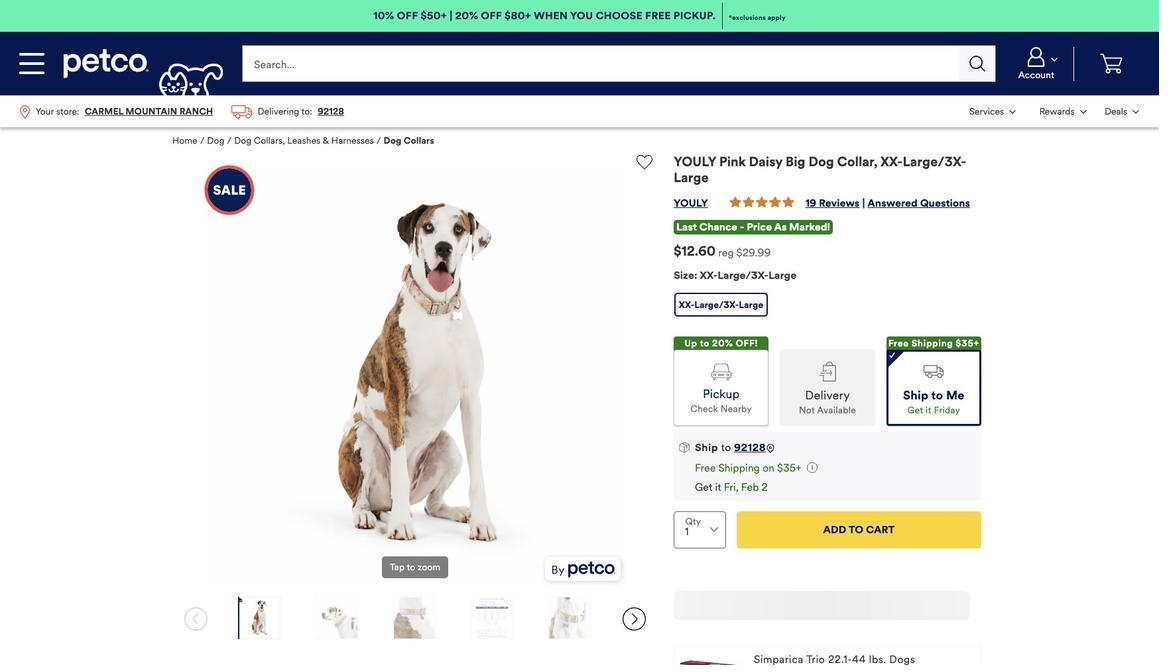 Task type: vqa. For each thing, say whether or not it's contained in the screenshot.
Youly Pink Daisy Big Dog Collar, Xx-Large/3X-Large - Carousel Image #1
yes



Task type: locate. For each thing, give the bounding box(es) containing it.
2 arrow container image from the left
[[623, 608, 646, 631]]

tap to zoom button
[[382, 557, 448, 579]]

1 horizontal spatial shipping
[[912, 338, 953, 349]]

youly up last at top
[[674, 197, 708, 210]]

dog left collars at the left of page
[[384, 135, 402, 147]]

answered questions link
[[868, 197, 970, 210]]

to inside ship to me get it friday
[[931, 389, 943, 403]]

arrow container button left youly pink daisy big dog collar, xx-large/3x-large - thumbnail-1
[[178, 598, 214, 641]]

1 vertical spatial free
[[888, 338, 909, 349]]

youly left pink
[[674, 154, 716, 171]]

1 horizontal spatial arrow container button
[[616, 598, 653, 641]]

ship
[[903, 389, 929, 403], [695, 442, 718, 454]]

0 vertical spatial shipping
[[912, 338, 953, 349]]

home / dog / dog collars, leashes & harnesses / dog collars
[[172, 135, 434, 147]]

$35+ up "me"
[[956, 338, 979, 349]]

large/3x- down size : xx-large/3x-large
[[694, 300, 739, 311]]

$35+ right on
[[777, 462, 802, 475]]

leashes
[[287, 135, 320, 147]]

2 vertical spatial free
[[695, 462, 716, 475]]

arrow container image right the youly pink daisy big dog collar, xx-large/3x-large - thumbnail-5
[[623, 608, 646, 631]]

large down size : xx-large/3x-large
[[739, 300, 763, 311]]

collars,
[[254, 135, 285, 147]]

1 horizontal spatial it
[[926, 405, 932, 417]]

large up "youly" link
[[674, 170, 709, 186]]

0 vertical spatial it
[[926, 405, 932, 417]]

delivery
[[805, 389, 850, 403]]

ship left "me"
[[903, 389, 929, 403]]

0 horizontal spatial get
[[695, 481, 712, 494]]

2 arrow container button from the left
[[616, 598, 653, 641]]

2 off from the left
[[481, 9, 502, 22]]

1 horizontal spatial ship
[[903, 389, 929, 403]]

dog
[[207, 135, 224, 147], [234, 135, 251, 147], [384, 135, 402, 147], [809, 154, 834, 171]]

1 vertical spatial shipping
[[718, 462, 760, 475]]

youly pink daisy big dog collar, xx-large/3x-large - thumbnail-2 image
[[316, 598, 357, 640]]

ship to 92128
[[695, 442, 766, 454]]

*exclusions apply
[[729, 13, 786, 22]]

it left friday
[[926, 405, 932, 417]]

0 horizontal spatial $35+
[[777, 462, 802, 475]]

1 horizontal spatial off
[[481, 9, 502, 22]]

dog left the collars,
[[234, 135, 251, 147]]

check
[[691, 404, 718, 415]]

shipping
[[912, 338, 953, 349], [718, 462, 760, 475]]

search image
[[969, 56, 985, 72]]

1 horizontal spatial |
[[862, 197, 865, 210]]

2 vertical spatial xx-
[[679, 300, 694, 311]]

1 horizontal spatial 20%
[[712, 338, 733, 349]]

daisy
[[749, 154, 783, 171]]

off
[[397, 9, 418, 22], [481, 9, 502, 22]]

nearby
[[721, 404, 752, 415]]

price
[[747, 221, 772, 234]]

questions
[[920, 197, 970, 210]]

free for free shipping on $35+
[[695, 462, 716, 475]]

to
[[700, 338, 710, 349], [931, 389, 943, 403], [721, 442, 731, 454], [407, 562, 415, 574]]

shipping up get it fri, feb 2
[[718, 462, 760, 475]]

ship inside ship to me get it friday
[[903, 389, 929, 403]]

shipping up delivery-method-ship to me-get it friday radio
[[912, 338, 953, 349]]

3 / from the left
[[377, 135, 381, 147]]

large/3x- inside the 'youly pink daisy big dog collar, xx-large/3x- large'
[[903, 154, 966, 171]]

delivery-method-Pickup-Check Nearby radio
[[674, 350, 769, 427]]

xx- inside the 'youly pink daisy big dog collar, xx-large/3x- large'
[[881, 154, 903, 171]]

0 horizontal spatial xx-
[[679, 300, 694, 311]]

to inside tap to zoom button
[[407, 562, 415, 574]]

0 horizontal spatial large
[[674, 170, 709, 186]]

0 vertical spatial large
[[674, 170, 709, 186]]

1 vertical spatial |
[[862, 197, 865, 210]]

to for zoom
[[407, 562, 415, 574]]

it
[[926, 405, 932, 417], [715, 481, 721, 494]]

marked!
[[789, 221, 830, 234]]

1 horizontal spatial large
[[739, 300, 763, 311]]

0 horizontal spatial |
[[450, 9, 452, 22]]

home
[[172, 135, 197, 147]]

1 horizontal spatial get
[[908, 405, 923, 417]]

large
[[674, 170, 709, 186], [769, 269, 797, 282], [739, 300, 763, 311]]

1 horizontal spatial list
[[960, 95, 1149, 127]]

2 / from the left
[[227, 135, 232, 147]]

large down the $29.99
[[769, 269, 797, 282]]

/
[[200, 135, 204, 147], [227, 135, 232, 147], [377, 135, 381, 147]]

/ right harnesses
[[377, 135, 381, 147]]

0 vertical spatial large/3x-
[[903, 154, 966, 171]]

pink
[[719, 154, 746, 171]]

tap to zoom
[[390, 562, 440, 574]]

10%
[[373, 9, 394, 22]]

xx- right collar,
[[881, 154, 903, 171]]

0 horizontal spatial arrow container button
[[178, 598, 214, 641]]

/ right dog link
[[227, 135, 232, 147]]

xx- right : on the right of page
[[700, 269, 718, 282]]

| right reviews
[[862, 197, 865, 210]]

xx- down size
[[679, 300, 694, 311]]

get left friday
[[908, 405, 923, 417]]

1 horizontal spatial arrow container image
[[623, 608, 646, 631]]

0 horizontal spatial shipping
[[718, 462, 760, 475]]

arrow container image
[[184, 608, 208, 631], [623, 608, 646, 631]]

free shipping $35+
[[888, 338, 979, 349]]

0 vertical spatial xx-
[[881, 154, 903, 171]]

youly link
[[674, 197, 708, 210]]

you
[[570, 9, 593, 22]]

to left 92128
[[721, 442, 731, 454]]

youly for youly pink daisy big dog collar, xx-large/3x- large
[[674, 154, 716, 171]]

to up friday
[[931, 389, 943, 403]]

/ left dog link
[[200, 135, 204, 147]]

carat down icon 13 image inside popup button
[[1080, 110, 1087, 114]]

on
[[763, 462, 774, 475]]

20% right $50+
[[455, 9, 478, 22]]

92128
[[734, 442, 766, 454]]

tap
[[390, 562, 405, 574]]

1 vertical spatial get
[[695, 481, 712, 494]]

to right tap
[[407, 562, 415, 574]]

get left fri,
[[695, 481, 712, 494]]

carat down icon 13 button
[[1027, 97, 1094, 126]]

20%
[[455, 9, 478, 22], [712, 338, 733, 349]]

19
[[806, 197, 816, 210]]

ship down check
[[695, 442, 718, 454]]

when
[[534, 9, 568, 22]]

off!
[[736, 338, 758, 349]]

1 horizontal spatial xx-
[[700, 269, 718, 282]]

1 vertical spatial $35+
[[777, 462, 802, 475]]

0 vertical spatial 20%
[[455, 9, 478, 22]]

option group
[[674, 337, 981, 427]]

youly
[[674, 154, 716, 171], [674, 197, 708, 210]]

0 vertical spatial $35+
[[956, 338, 979, 349]]

off left $80+
[[481, 9, 502, 22]]

get
[[908, 405, 923, 417], [695, 481, 712, 494]]

carat down icon 13 image
[[1051, 57, 1058, 61], [1010, 110, 1016, 114], [1080, 110, 1087, 114], [1133, 110, 1140, 114]]

list
[[11, 95, 353, 127], [960, 95, 1149, 127]]

2 vertical spatial large
[[739, 300, 763, 311]]

to
[[849, 524, 864, 537]]

chance
[[700, 221, 737, 234]]

arrow container button
[[178, 598, 214, 641], [616, 598, 653, 641]]

reviews
[[819, 197, 860, 210]]

1 horizontal spatial free
[[695, 462, 716, 475]]

1 vertical spatial ship
[[695, 442, 718, 454]]

$29.99
[[737, 247, 771, 259]]

0 vertical spatial get
[[908, 405, 923, 417]]

get it fri, feb 2
[[695, 481, 768, 494]]

delivery-method-Delivery-Not Available radio
[[780, 350, 875, 427]]

| right $50+
[[450, 9, 452, 22]]

big
[[786, 154, 806, 171]]

off right 10%
[[397, 9, 418, 22]]

2 youly from the top
[[674, 197, 708, 210]]

|
[[450, 9, 452, 22], [862, 197, 865, 210]]

1 arrow container image from the left
[[184, 608, 208, 631]]

:
[[694, 269, 697, 282]]

1 vertical spatial large/3x-
[[718, 269, 769, 282]]

1 vertical spatial 20%
[[712, 338, 733, 349]]

0 horizontal spatial /
[[200, 135, 204, 147]]

dog right big
[[809, 154, 834, 171]]

1 vertical spatial large
[[769, 269, 797, 282]]

youly inside the 'youly pink daisy big dog collar, xx-large/3x- large'
[[674, 154, 716, 171]]

large inside option
[[739, 300, 763, 311]]

free left pickup.
[[645, 9, 671, 22]]

1 horizontal spatial $35+
[[956, 338, 979, 349]]

icon check success 4 image
[[889, 352, 895, 358]]

1 / from the left
[[200, 135, 204, 147]]

free shipping on $35+
[[695, 462, 802, 475]]

fri,
[[724, 481, 739, 494]]

to for 20%
[[700, 338, 710, 349]]

0 horizontal spatial free
[[645, 9, 671, 22]]

$12.60
[[674, 244, 716, 260]]

arrow container image left youly pink daisy big dog collar, xx-large/3x-large - thumbnail-1
[[184, 608, 208, 631]]

xx-
[[881, 154, 903, 171], [700, 269, 718, 282], [679, 300, 694, 311]]

add to cart
[[823, 524, 895, 537]]

0 vertical spatial ship
[[903, 389, 929, 403]]

it left fri,
[[715, 481, 721, 494]]

*exclusions
[[729, 13, 766, 22]]

0 vertical spatial youly
[[674, 154, 716, 171]]

carat down icon 13 button
[[1005, 47, 1068, 81], [962, 97, 1024, 126], [1097, 97, 1147, 126]]

1 youly from the top
[[674, 154, 716, 171]]

as
[[774, 221, 787, 234]]

2 horizontal spatial large
[[769, 269, 797, 282]]

large/3x- up questions
[[903, 154, 966, 171]]

last
[[676, 221, 697, 234]]

free up icon check success 4
[[888, 338, 909, 349]]

add to cart button
[[737, 512, 981, 549]]

xx-large/3x-large
[[679, 300, 763, 311]]

0 horizontal spatial it
[[715, 481, 721, 494]]

0 horizontal spatial ship
[[695, 442, 718, 454]]

to for me
[[931, 389, 943, 403]]

pickup.
[[674, 9, 716, 22]]

$35+
[[956, 338, 979, 349], [777, 462, 802, 475]]

shipping for on
[[718, 462, 760, 475]]

youly pink daisy big dog collar, xx-large/3x-large - thumbnail-5 image
[[549, 598, 590, 640]]

me
[[946, 389, 965, 403]]

free inside option group
[[888, 338, 909, 349]]

1 vertical spatial youly
[[674, 197, 708, 210]]

2 horizontal spatial xx-
[[881, 154, 903, 171]]

dog collars, leashes & harnesses link
[[234, 135, 374, 147]]

2 horizontal spatial /
[[377, 135, 381, 147]]

dog right home
[[207, 135, 224, 147]]

collars
[[404, 135, 434, 147]]

0 horizontal spatial list
[[11, 95, 353, 127]]

dog link
[[207, 135, 224, 147]]

0 horizontal spatial off
[[397, 9, 418, 22]]

to right up
[[700, 338, 710, 349]]

large/3x- down the $29.99
[[718, 269, 769, 282]]

2 horizontal spatial free
[[888, 338, 909, 349]]

arrow container button right the youly pink daisy big dog collar, xx-large/3x-large - thumbnail-5
[[616, 598, 653, 641]]

20% inside option group
[[712, 338, 733, 349]]

free up get it fri, feb 2
[[695, 462, 716, 475]]

large/3x-
[[903, 154, 966, 171], [718, 269, 769, 282], [694, 300, 739, 311]]

not
[[799, 405, 815, 417]]

1 vertical spatial xx-
[[700, 269, 718, 282]]

1 horizontal spatial /
[[227, 135, 232, 147]]

free
[[645, 9, 671, 22], [888, 338, 909, 349], [695, 462, 716, 475]]

20% left off!
[[712, 338, 733, 349]]

icon pickup store image
[[711, 364, 731, 380]]

0 horizontal spatial arrow container image
[[184, 608, 208, 631]]

2 vertical spatial large/3x-
[[694, 300, 739, 311]]



Task type: describe. For each thing, give the bounding box(es) containing it.
ship for me
[[903, 389, 929, 403]]

1 list from the left
[[11, 95, 353, 127]]

pickup check nearby
[[691, 387, 752, 415]]

0 vertical spatial |
[[450, 9, 452, 22]]

size : xx-large/3x-large
[[674, 269, 797, 282]]

ship for 92128
[[695, 442, 718, 454]]

youly for "youly" link
[[674, 197, 708, 210]]

last chance - price as marked!
[[676, 221, 830, 234]]

-
[[740, 221, 744, 234]]

collar,
[[837, 154, 878, 171]]

up to 20% off!
[[685, 338, 758, 349]]

option group containing pickup
[[674, 337, 981, 427]]

0 horizontal spatial 20%
[[455, 9, 478, 22]]

youly pink daisy big dog collar, xx-large/3x-large - thumbnail-3 image
[[394, 598, 435, 640]]

$80+
[[505, 9, 531, 22]]

youly pink daisy big dog collar, xx-large/3x- large
[[674, 154, 966, 186]]

Search search field
[[242, 45, 959, 82]]

feb
[[741, 481, 759, 494]]

19 reviews | answered questions
[[806, 197, 970, 210]]

variation-XX-Large/3X-Large radio
[[674, 293, 768, 317]]

icon carat down image
[[710, 528, 718, 533]]

1 arrow container button from the left
[[178, 598, 214, 641]]

pickup
[[703, 387, 740, 402]]

add
[[823, 524, 846, 537]]

carat down icon 13 button up carat down icon 13 popup button
[[1005, 47, 1068, 81]]

youly pink daisy big dog collar, xx-large/3x-large - carousel image #1 image
[[204, 165, 626, 587]]

answered
[[868, 197, 918, 210]]

it inside ship to me get it friday
[[926, 405, 932, 417]]

$50+
[[421, 9, 447, 22]]

0 vertical spatial free
[[645, 9, 671, 22]]

1 vertical spatial it
[[715, 481, 721, 494]]

size
[[674, 269, 694, 282]]

$35+ inside option group
[[956, 338, 979, 349]]

home link
[[172, 135, 197, 147]]

icon info 2 button
[[807, 462, 817, 475]]

10% off $50+ | 20% off $80+ when you choose free pickup.
[[373, 9, 716, 22]]

to for 92128
[[721, 442, 731, 454]]

available
[[817, 405, 856, 417]]

92128 button
[[734, 442, 766, 454]]

cart
[[866, 524, 895, 537]]

youly pink daisy big dog collar, xx-large/3x-large - thumbnail-1 image
[[238, 598, 280, 640]]

carat down icon 13 button right carat down icon 13 popup button
[[1097, 97, 1147, 126]]

harnesses
[[331, 135, 374, 147]]

youly pink daisy big dog collar, xx-large/3x-large - thumbnail-4 image
[[472, 598, 513, 640]]

zoom
[[418, 562, 440, 574]]

dog collars link
[[384, 135, 434, 147]]

large/3x- inside option
[[694, 300, 739, 311]]

ship to me get it friday
[[903, 389, 965, 417]]

$12.60 reg $29.99
[[674, 244, 771, 260]]

&
[[323, 135, 329, 147]]

apply
[[768, 13, 786, 22]]

carat down icon 13 button down search "image"
[[962, 97, 1024, 126]]

dog inside the 'youly pink daisy big dog collar, xx-large/3x- large'
[[809, 154, 834, 171]]

get inside ship to me get it friday
[[908, 405, 923, 417]]

choose
[[596, 9, 643, 22]]

2 list from the left
[[960, 95, 1149, 127]]

free for free shipping $35+
[[888, 338, 909, 349]]

delivery-method-Ship to Me-Get it Friday radio
[[886, 350, 981, 427]]

reg
[[718, 247, 734, 259]]

icon delivery pin image
[[766, 444, 775, 454]]

up
[[685, 338, 697, 349]]

friday
[[934, 405, 960, 417]]

free shipping on $35+ image
[[807, 463, 817, 473]]

large inside the 'youly pink daisy big dog collar, xx-large/3x- large'
[[674, 170, 709, 186]]

2
[[762, 481, 768, 494]]

xx- inside option
[[679, 300, 694, 311]]

delivery not available
[[799, 389, 856, 417]]

shipping for $35+
[[912, 338, 953, 349]]

loading... image
[[663, 586, 992, 626]]

1 off from the left
[[397, 9, 418, 22]]



